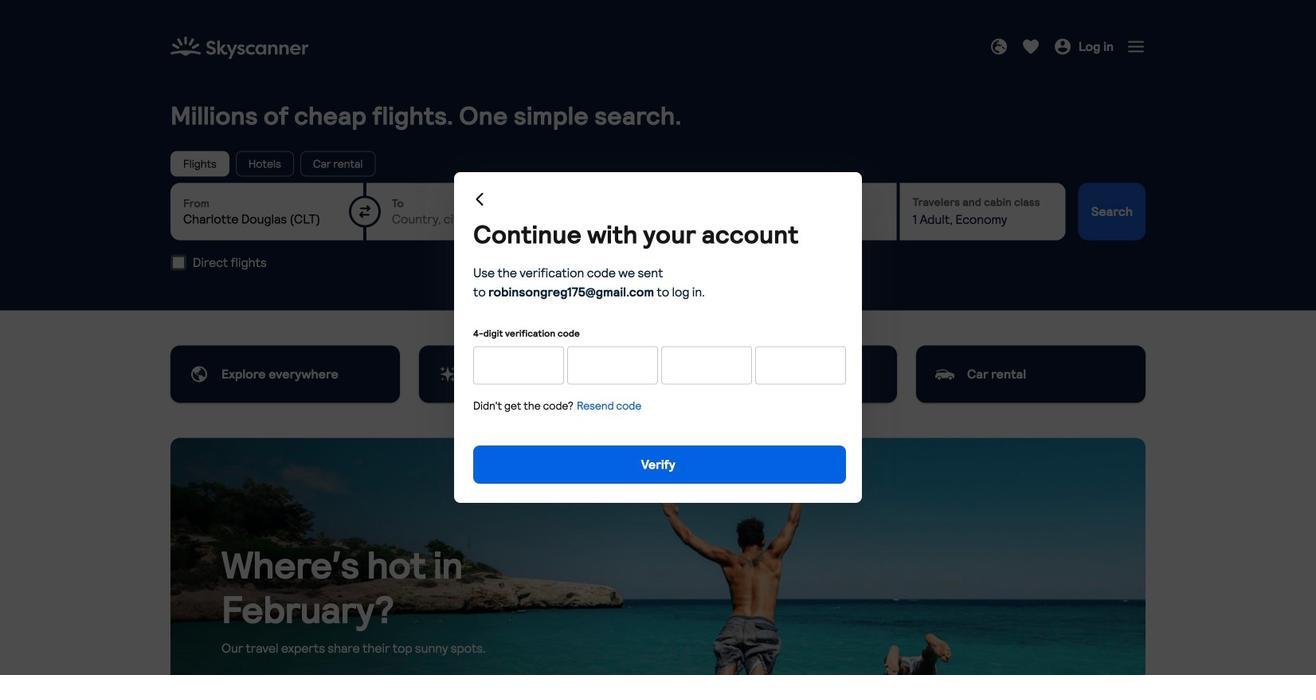 Task type: vqa. For each thing, say whether or not it's contained in the screenshot.
the rtl support__ZDYwM icon
no



Task type: describe. For each thing, give the bounding box(es) containing it.
4-digit verification code 2 number field
[[662, 346, 753, 385]]

4-digit verification code 1 number field
[[568, 346, 658, 385]]

4-digit verification code 0 number field
[[474, 346, 564, 385]]

regional settings image
[[990, 37, 1009, 56]]

saved flights image
[[1022, 37, 1041, 56]]

Direct flights checkbox
[[171, 255, 187, 270]]



Task type: locate. For each thing, give the bounding box(es) containing it.
open menu image
[[1127, 37, 1146, 56]]

swap origin and destination image
[[359, 205, 371, 218]]

skyscanner home image
[[171, 32, 309, 64]]

back image
[[470, 190, 489, 209]]

tab list
[[171, 151, 1146, 176]]

4-digit verification code 3 number field
[[756, 346, 847, 385]]



